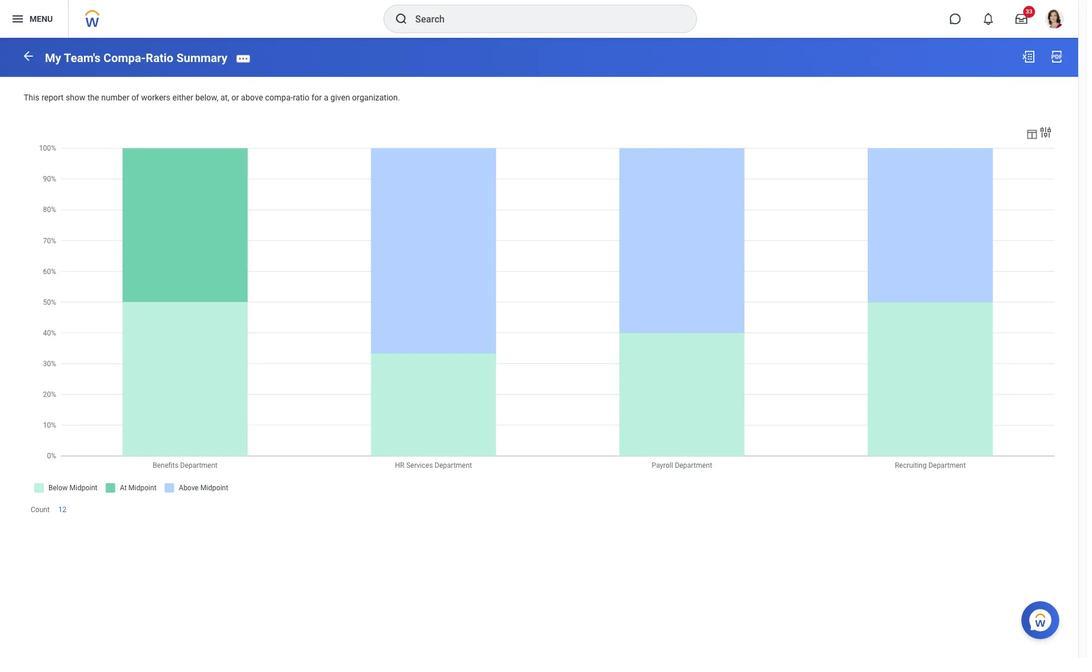 Task type: vqa. For each thing, say whether or not it's contained in the screenshot.
search Icon on the top left
yes



Task type: locate. For each thing, give the bounding box(es) containing it.
my team's compa-ratio summary main content
[[0, 38, 1078, 540]]

my team's compa-ratio summary
[[45, 51, 227, 65]]

Search Workday  search field
[[415, 6, 672, 32]]

at,
[[221, 93, 229, 102]]

or
[[231, 93, 239, 102]]

given
[[331, 93, 350, 102]]

compa-
[[265, 93, 293, 102]]

compa-
[[104, 51, 146, 65]]

my team's compa-ratio summary link
[[45, 51, 227, 65]]

number
[[101, 93, 129, 102]]

this
[[24, 93, 39, 102]]

summary
[[176, 51, 227, 65]]

this report show the number of workers either below, at, or above compa-ratio for a given organization.
[[24, 93, 400, 102]]

configure and view chart data image
[[1039, 126, 1053, 140], [1026, 128, 1039, 141]]

show
[[66, 93, 85, 102]]

inbox large image
[[1016, 13, 1028, 25]]

33
[[1026, 8, 1033, 15]]

a
[[324, 93, 329, 102]]

above
[[241, 93, 263, 102]]

organization.
[[352, 93, 400, 102]]

the
[[88, 93, 99, 102]]

workers
[[141, 93, 170, 102]]

justify image
[[11, 12, 25, 26]]

my
[[45, 51, 61, 65]]

notifications large image
[[983, 13, 995, 25]]

of
[[131, 93, 139, 102]]



Task type: describe. For each thing, give the bounding box(es) containing it.
view printable version (pdf) image
[[1050, 50, 1064, 64]]

ratio
[[293, 93, 310, 102]]

menu button
[[0, 0, 68, 38]]

for
[[312, 93, 322, 102]]

12
[[58, 506, 66, 515]]

export to excel image
[[1022, 50, 1036, 64]]

count
[[31, 506, 50, 515]]

either
[[172, 93, 193, 102]]

menu
[[30, 14, 53, 23]]

team's
[[64, 51, 101, 65]]

report
[[41, 93, 64, 102]]

below,
[[195, 93, 218, 102]]

ratio
[[146, 51, 173, 65]]

previous page image
[[21, 49, 35, 63]]

profile logan mcneil image
[[1045, 9, 1064, 31]]

12 button
[[58, 506, 68, 515]]

33 button
[[1009, 6, 1035, 32]]

search image
[[394, 12, 408, 26]]



